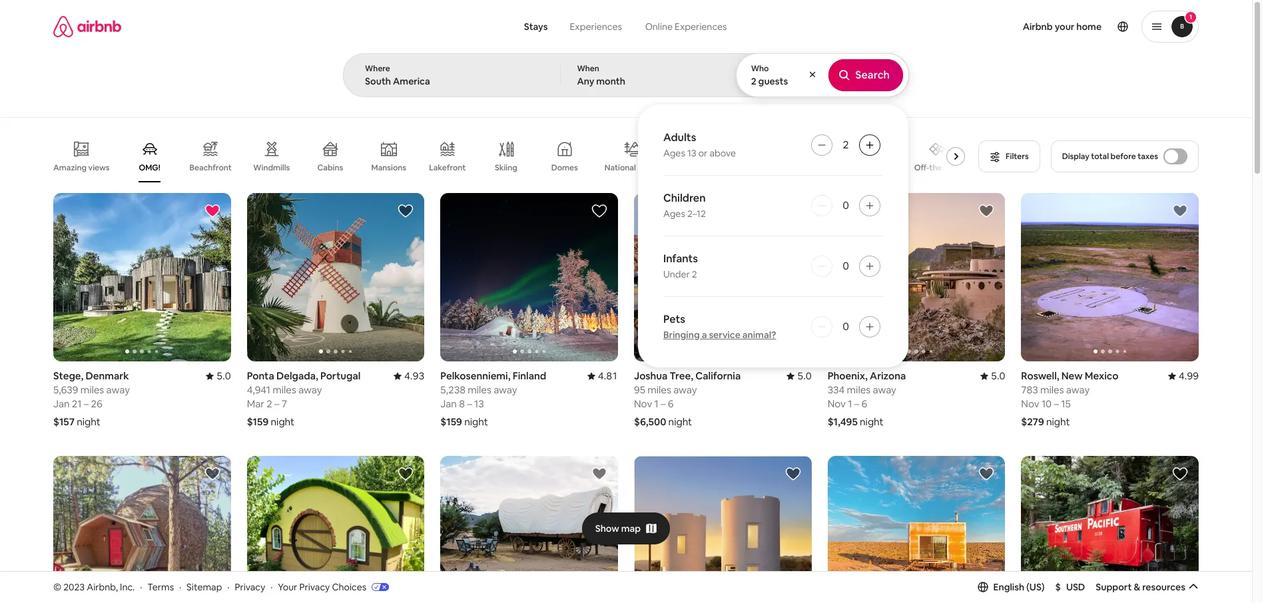 Task type: describe. For each thing, give the bounding box(es) containing it.
who
[[751, 63, 769, 74]]

infants
[[664, 252, 698, 266]]

parks
[[638, 162, 659, 173]]

away inside stege, denmark 5,639 miles away jan 21 – 26 $157 night
[[106, 384, 130, 397]]

online experiences
[[645, 21, 727, 33]]

5,238
[[441, 384, 466, 397]]

1 privacy from the left
[[235, 581, 265, 593]]

children
[[664, 191, 706, 205]]

night inside phoenix, arizona 334 miles away nov 1 – 6 $1,495 night
[[860, 416, 884, 429]]

tree,
[[670, 370, 694, 383]]

sitemap link
[[187, 581, 222, 593]]

phoenix,
[[828, 370, 868, 383]]

night inside the roswell, new mexico 783 miles away nov 10 – 15 $279 night
[[1047, 416, 1070, 429]]

your privacy choices link
[[278, 581, 389, 594]]

5,639
[[53, 384, 78, 397]]

experiences button
[[559, 13, 634, 40]]

who 2 guests
[[751, 63, 788, 87]]

privacy link
[[235, 581, 265, 593]]

new
[[1062, 370, 1083, 383]]

the-
[[930, 162, 945, 173]]

4.81 out of 5 average rating image
[[587, 370, 618, 383]]

add to wishlist: pelkosenniemi, finland image
[[592, 203, 608, 219]]

total
[[1091, 151, 1109, 162]]

2 inside who 2 guests
[[751, 75, 757, 87]]

when
[[577, 63, 599, 74]]

joshua
[[634, 370, 668, 383]]

0 for infants
[[843, 259, 849, 273]]

4,941
[[247, 384, 270, 397]]

night inside pelkosenniemi, finland 5,238 miles away jan 8 – 13 $159 night
[[464, 416, 488, 429]]

stays
[[524, 21, 548, 33]]

display total before taxes
[[1062, 151, 1159, 162]]

add to wishlist: joshua tree, california image
[[785, 467, 801, 483]]

a-
[[740, 163, 748, 173]]

national parks
[[605, 162, 659, 173]]

national
[[605, 162, 636, 173]]

15
[[1061, 398, 1071, 411]]

views
[[88, 162, 110, 173]]

– inside joshua tree, california 95 miles away nov 1 – 6 $6,500 night
[[661, 398, 666, 411]]

– inside pelkosenniemi, finland 5,238 miles away jan 8 – 13 $159 night
[[467, 398, 472, 411]]

children ages 2–12
[[664, 191, 706, 220]]

or
[[699, 147, 708, 159]]

inc.
[[120, 581, 135, 593]]

5.0 for stege, denmark 5,639 miles away jan 21 – 26 $157 night
[[217, 370, 231, 383]]

california
[[696, 370, 741, 383]]

stege, denmark 5,639 miles away jan 21 – 26 $157 night
[[53, 370, 130, 429]]

what can we help you find? tab list
[[514, 13, 634, 40]]

$1,495
[[828, 416, 858, 429]]

2023
[[63, 581, 85, 593]]

2 experiences from the left
[[675, 21, 727, 33]]

6 inside joshua tree, california 95 miles away nov 1 – 6 $6,500 night
[[668, 398, 674, 411]]

5.0 out of 5 average rating image for phoenix, arizona 334 miles away nov 1 – 6 $1,495 night
[[981, 370, 1006, 383]]

$159 inside the ponta delgada, portugal 4,941 miles away mar 2 – 7 $159 night
[[247, 416, 269, 429]]

remove from wishlist: stege, denmark image
[[204, 203, 220, 219]]

© 2023 airbnb, inc. ·
[[53, 581, 142, 593]]

334
[[828, 384, 845, 397]]

lakefront
[[429, 163, 466, 173]]

miles inside the roswell, new mexico 783 miles away nov 10 – 15 $279 night
[[1041, 384, 1064, 397]]

miles inside stege, denmark 5,639 miles away jan 21 – 26 $157 night
[[80, 384, 104, 397]]

4.93 out of 5 average rating image
[[394, 370, 425, 383]]

terms
[[147, 581, 174, 593]]

nov inside phoenix, arizona 334 miles away nov 1 – 6 $1,495 night
[[828, 398, 846, 411]]

miles inside the ponta delgada, portugal 4,941 miles away mar 2 – 7 $159 night
[[273, 384, 296, 397]]

1 button
[[1142, 11, 1199, 43]]

add to wishlist: cupertino, california image
[[1173, 467, 1189, 483]]

7
[[282, 398, 287, 411]]

roswell,
[[1022, 370, 1060, 383]]

display total before taxes button
[[1051, 141, 1199, 173]]

adults
[[664, 131, 696, 145]]

add to wishlist: roswell, new mexico image
[[1173, 203, 1189, 219]]

your privacy choices
[[278, 581, 367, 593]]

2 inside the ponta delgada, portugal 4,941 miles away mar 2 – 7 $159 night
[[267, 398, 272, 411]]

10
[[1042, 398, 1052, 411]]

$6,500
[[634, 416, 666, 429]]

trending
[[682, 163, 715, 173]]

4 · from the left
[[271, 581, 273, 593]]

1 inside joshua tree, california 95 miles away nov 1 – 6 $6,500 night
[[655, 398, 659, 411]]

8
[[459, 398, 465, 411]]

jan for jan 21 – 26
[[53, 398, 70, 411]]

21
[[72, 398, 82, 411]]

airbnb your home link
[[1015, 13, 1110, 41]]

your
[[278, 581, 297, 593]]

support & resources button
[[1096, 581, 1199, 593]]

a-frames
[[740, 163, 775, 173]]

roswell, new mexico 783 miles away nov 10 – 15 $279 night
[[1022, 370, 1119, 429]]

when any month
[[577, 63, 626, 87]]

any
[[577, 75, 594, 87]]

adults ages 13 or above
[[664, 131, 736, 159]]

english
[[994, 581, 1025, 593]]

frames
[[748, 163, 775, 173]]

castles
[[861, 163, 888, 173]]

away inside the ponta delgada, portugal 4,941 miles away mar 2 – 7 $159 night
[[299, 384, 322, 397]]

nov for 95
[[634, 398, 652, 411]]

26
[[91, 398, 102, 411]]

display
[[1062, 151, 1090, 162]]

grid
[[945, 162, 960, 173]]

pets bringing a service animal?
[[664, 312, 776, 341]]

miles inside joshua tree, california 95 miles away nov 1 – 6 $6,500 night
[[648, 384, 671, 397]]

(us)
[[1027, 581, 1045, 593]]

domes
[[551, 163, 578, 173]]

english (us) button
[[978, 581, 1045, 593]]

sitemap
[[187, 581, 222, 593]]

month
[[596, 75, 626, 87]]

taxes
[[1138, 151, 1159, 162]]

filters
[[1006, 151, 1029, 162]]

$ usd
[[1056, 581, 1086, 593]]

2 · from the left
[[179, 581, 181, 593]]

support & resources
[[1096, 581, 1186, 593]]

skiing
[[495, 163, 517, 173]]

arizona
[[870, 370, 906, 383]]

ages for adults
[[664, 147, 685, 159]]

2 inside 'infants under 2'
[[692, 268, 697, 280]]



Task type: locate. For each thing, give the bounding box(es) containing it.
3 miles from the left
[[273, 384, 296, 397]]

©
[[53, 581, 61, 593]]

$157
[[53, 416, 75, 429]]

4 – from the left
[[467, 398, 472, 411]]

$159 down mar
[[247, 416, 269, 429]]

miles down joshua
[[648, 384, 671, 397]]

5.0 left roswell,
[[991, 370, 1006, 383]]

1
[[1190, 13, 1193, 21], [655, 398, 659, 411], [848, 398, 852, 411]]

none search field containing adults
[[343, 0, 909, 368]]

– up $1,495
[[855, 398, 860, 411]]

jan down 5,639
[[53, 398, 70, 411]]

english (us)
[[994, 581, 1045, 593]]

night
[[77, 416, 100, 429], [669, 416, 692, 429], [271, 416, 295, 429], [464, 416, 488, 429], [860, 416, 884, 429], [1047, 416, 1070, 429]]

0 horizontal spatial experiences
[[570, 21, 622, 33]]

miles up 7
[[273, 384, 296, 397]]

5.0 left phoenix,
[[798, 370, 812, 383]]

– right 8
[[467, 398, 472, 411]]

phoenix, arizona 334 miles away nov 1 – 6 $1,495 night
[[828, 370, 906, 429]]

0 horizontal spatial 13
[[474, 398, 484, 411]]

5.0 out of 5 average rating image for stege, denmark 5,639 miles away jan 21 – 26 $157 night
[[206, 370, 231, 383]]

5.0 left ponta
[[217, 370, 231, 383]]

1 experiences from the left
[[570, 21, 622, 33]]

omg!
[[139, 163, 160, 173]]

– inside the roswell, new mexico 783 miles away nov 10 – 15 $279 night
[[1054, 398, 1059, 411]]

$159 down 8
[[441, 416, 462, 429]]

ponta delgada, portugal 4,941 miles away mar 2 – 7 $159 night
[[247, 370, 361, 429]]

ages inside children ages 2–12
[[664, 208, 685, 220]]

2–12
[[687, 208, 706, 220]]

miles up 10
[[1041, 384, 1064, 397]]

13 inside pelkosenniemi, finland 5,238 miles away jan 8 – 13 $159 night
[[474, 398, 484, 411]]

portugal
[[320, 370, 361, 383]]

add to wishlist: phoenix, arizona image
[[979, 203, 995, 219]]

0 vertical spatial 13
[[687, 147, 697, 159]]

night down 7
[[271, 416, 295, 429]]

privacy right "your"
[[299, 581, 330, 593]]

2 5.0 out of 5 average rating image from the left
[[787, 370, 812, 383]]

nov inside joshua tree, california 95 miles away nov 1 – 6 $6,500 night
[[634, 398, 652, 411]]

windmills
[[253, 163, 290, 173]]

experiences
[[570, 21, 622, 33], [675, 21, 727, 33]]

2 vertical spatial 0
[[843, 320, 849, 334]]

2 0 from the top
[[843, 259, 849, 273]]

add to wishlist: bend, oregon image
[[204, 467, 220, 483]]

1 $159 from the left
[[247, 416, 269, 429]]

profile element
[[760, 0, 1199, 53]]

privacy inside "link"
[[299, 581, 330, 593]]

1 miles from the left
[[80, 384, 104, 397]]

2 away from the left
[[674, 384, 697, 397]]

jan left 8
[[441, 398, 457, 411]]

pelkosenniemi, finland 5,238 miles away jan 8 – 13 $159 night
[[441, 370, 547, 429]]

nov down 95
[[634, 398, 652, 411]]

5 night from the left
[[860, 416, 884, 429]]

away inside joshua tree, california 95 miles away nov 1 – 6 $6,500 night
[[674, 384, 697, 397]]

1 5.0 from the left
[[217, 370, 231, 383]]

night inside joshua tree, california 95 miles away nov 1 – 6 $6,500 night
[[669, 416, 692, 429]]

5 miles from the left
[[847, 384, 871, 397]]

3 nov from the left
[[1022, 398, 1040, 411]]

filters button
[[979, 141, 1040, 173]]

– right 21
[[84, 398, 89, 411]]

3 away from the left
[[299, 384, 322, 397]]

6 – from the left
[[1054, 398, 1059, 411]]

nov for 783
[[1022, 398, 1040, 411]]

5.0 out of 5 average rating image
[[206, 370, 231, 383], [787, 370, 812, 383], [981, 370, 1006, 383]]

infants under 2
[[664, 252, 698, 280]]

show map button
[[582, 513, 670, 545]]

1 vertical spatial ages
[[664, 208, 685, 220]]

1 away from the left
[[106, 384, 130, 397]]

13 right 8
[[474, 398, 484, 411]]

0 for children
[[843, 199, 849, 213]]

3 5.0 out of 5 average rating image from the left
[[981, 370, 1006, 383]]

1 horizontal spatial 5.0
[[798, 370, 812, 383]]

1 night from the left
[[77, 416, 100, 429]]

1 horizontal spatial 6
[[862, 398, 868, 411]]

miles down phoenix,
[[847, 384, 871, 397]]

1 nov from the left
[[634, 398, 652, 411]]

4.93
[[404, 370, 425, 383]]

group
[[53, 131, 971, 183], [53, 193, 231, 362], [247, 193, 425, 362], [441, 193, 796, 362], [634, 193, 812, 362], [828, 193, 1006, 362], [1022, 193, 1199, 362], [53, 457, 231, 604], [247, 457, 425, 604], [441, 457, 618, 604], [634, 457, 812, 604], [828, 457, 1006, 604], [1022, 457, 1199, 604]]

3 0 from the top
[[843, 320, 849, 334]]

show map
[[595, 523, 641, 535]]

pelkosenniemi,
[[441, 370, 511, 383]]

5.0 for phoenix, arizona 334 miles away nov 1 – 6 $1,495 night
[[991, 370, 1006, 383]]

1 ages from the top
[[664, 147, 685, 159]]

0 for pets
[[843, 320, 849, 334]]

nov down 783
[[1022, 398, 1040, 411]]

denmark
[[86, 370, 129, 383]]

·
[[140, 581, 142, 593], [179, 581, 181, 593], [227, 581, 230, 593], [271, 581, 273, 593]]

privacy left "your"
[[235, 581, 265, 593]]

support
[[1096, 581, 1132, 593]]

service
[[709, 329, 741, 341]]

night down 26
[[77, 416, 100, 429]]

95
[[634, 384, 646, 397]]

off-
[[915, 162, 930, 173]]

1 · from the left
[[140, 581, 142, 593]]

0 vertical spatial 0
[[843, 199, 849, 213]]

away down arizona
[[873, 384, 897, 397]]

– left 15
[[1054, 398, 1059, 411]]

13 left or
[[687, 147, 697, 159]]

2 5.0 from the left
[[798, 370, 812, 383]]

4 night from the left
[[464, 416, 488, 429]]

add to wishlist: page, arizona image
[[979, 467, 995, 483]]

2 miles from the left
[[648, 384, 671, 397]]

miles inside phoenix, arizona 334 miles away nov 1 – 6 $1,495 night
[[847, 384, 871, 397]]

usd
[[1067, 581, 1086, 593]]

away down the delgada,
[[299, 384, 322, 397]]

0 horizontal spatial jan
[[53, 398, 70, 411]]

night right $6,500
[[669, 416, 692, 429]]

1 horizontal spatial jan
[[441, 398, 457, 411]]

jan inside pelkosenniemi, finland 5,238 miles away jan 8 – 13 $159 night
[[441, 398, 457, 411]]

miles inside pelkosenniemi, finland 5,238 miles away jan 8 – 13 $159 night
[[468, 384, 492, 397]]

1 inside dropdown button
[[1190, 13, 1193, 21]]

experiences up when
[[570, 21, 622, 33]]

6
[[668, 398, 674, 411], [862, 398, 868, 411]]

map
[[621, 523, 641, 535]]

6 night from the left
[[1047, 416, 1070, 429]]

jan for jan 8 – 13
[[441, 398, 457, 411]]

bringing
[[664, 329, 700, 341]]

1 horizontal spatial experiences
[[675, 21, 727, 33]]

1 horizontal spatial 13
[[687, 147, 697, 159]]

nov inside the roswell, new mexico 783 miles away nov 10 – 15 $279 night
[[1022, 398, 1040, 411]]

3 night from the left
[[271, 416, 295, 429]]

add to wishlist: ponta delgada, portugal image
[[398, 203, 414, 219]]

2 nov from the left
[[828, 398, 846, 411]]

mansions
[[371, 163, 406, 173]]

under
[[664, 268, 690, 280]]

– left 7
[[274, 398, 279, 411]]

1 horizontal spatial 1
[[848, 398, 852, 411]]

night right $1,495
[[860, 416, 884, 429]]

show
[[595, 523, 619, 535]]

away inside pelkosenniemi, finland 5,238 miles away jan 8 – 13 $159 night
[[494, 384, 517, 397]]

5.0 out of 5 average rating image left ponta
[[206, 370, 231, 383]]

1 6 from the left
[[668, 398, 674, 411]]

choices
[[332, 581, 367, 593]]

– inside phoenix, arizona 334 miles away nov 1 – 6 $1,495 night
[[855, 398, 860, 411]]

add to wishlist: sandy valley, nevada image
[[592, 467, 608, 483]]

terms link
[[147, 581, 174, 593]]

your
[[1055, 21, 1075, 33]]

2 6 from the left
[[862, 398, 868, 411]]

4 miles from the left
[[468, 384, 492, 397]]

stays tab panel
[[343, 53, 909, 368]]

airbnb
[[1023, 21, 1053, 33]]

stays button
[[514, 13, 559, 40]]

783
[[1022, 384, 1038, 397]]

0 horizontal spatial privacy
[[235, 581, 265, 593]]

away inside phoenix, arizona 334 miles away nov 1 – 6 $1,495 night
[[873, 384, 897, 397]]

· right inc.
[[140, 581, 142, 593]]

ages inside adults ages 13 or above
[[664, 147, 685, 159]]

1 – from the left
[[84, 398, 89, 411]]

nov down 334
[[828, 398, 846, 411]]

0 vertical spatial ages
[[664, 147, 685, 159]]

1 horizontal spatial nov
[[828, 398, 846, 411]]

group containing amazing views
[[53, 131, 971, 183]]

1 0 from the top
[[843, 199, 849, 213]]

Where field
[[365, 75, 539, 87]]

where
[[365, 63, 390, 74]]

ages down the children
[[664, 208, 685, 220]]

animal?
[[743, 329, 776, 341]]

1 vertical spatial 0
[[843, 259, 849, 273]]

5.0
[[217, 370, 231, 383], [798, 370, 812, 383], [991, 370, 1006, 383]]

1 jan from the left
[[53, 398, 70, 411]]

0 horizontal spatial 5.0
[[217, 370, 231, 383]]

· right terms
[[179, 581, 181, 593]]

1 horizontal spatial privacy
[[299, 581, 330, 593]]

privacy
[[235, 581, 265, 593], [299, 581, 330, 593]]

stege,
[[53, 370, 84, 383]]

night inside the ponta delgada, portugal 4,941 miles away mar 2 – 7 $159 night
[[271, 416, 295, 429]]

$159 inside pelkosenniemi, finland 5,238 miles away jan 8 – 13 $159 night
[[441, 416, 462, 429]]

night down 8
[[464, 416, 488, 429]]

guests
[[759, 75, 788, 87]]

6 down phoenix,
[[862, 398, 868, 411]]

finland
[[513, 370, 547, 383]]

0 horizontal spatial $159
[[247, 416, 269, 429]]

4.99
[[1179, 370, 1199, 383]]

1 horizontal spatial 5.0 out of 5 average rating image
[[787, 370, 812, 383]]

2 privacy from the left
[[299, 581, 330, 593]]

2 jan from the left
[[441, 398, 457, 411]]

· left "your"
[[271, 581, 273, 593]]

2 ages from the top
[[664, 208, 685, 220]]

ages down adults
[[664, 147, 685, 159]]

nov
[[634, 398, 652, 411], [828, 398, 846, 411], [1022, 398, 1040, 411]]

ages for children
[[664, 208, 685, 220]]

5 – from the left
[[855, 398, 860, 411]]

away inside the roswell, new mexico 783 miles away nov 10 – 15 $279 night
[[1067, 384, 1090, 397]]

add to wishlist: cedar city, utah image
[[398, 467, 414, 483]]

3 5.0 from the left
[[991, 370, 1006, 383]]

None search field
[[343, 0, 909, 368]]

$
[[1056, 581, 1061, 593]]

3 – from the left
[[274, 398, 279, 411]]

6 away from the left
[[1067, 384, 1090, 397]]

airbnb your home
[[1023, 21, 1102, 33]]

airbnb,
[[87, 581, 118, 593]]

night down 15
[[1047, 416, 1070, 429]]

6 miles from the left
[[1041, 384, 1064, 397]]

3 · from the left
[[227, 581, 230, 593]]

5.0 out of 5 average rating image left phoenix,
[[787, 370, 812, 383]]

away down finland
[[494, 384, 517, 397]]

bringing a service animal? button
[[664, 329, 776, 341]]

5.0 out of 5 average rating image for joshua tree, california 95 miles away nov 1 – 6 $6,500 night
[[787, 370, 812, 383]]

amazing views
[[53, 162, 110, 173]]

5.0 for joshua tree, california 95 miles away nov 1 – 6 $6,500 night
[[798, 370, 812, 383]]

jan inside stege, denmark 5,639 miles away jan 21 – 26 $157 night
[[53, 398, 70, 411]]

2 night from the left
[[669, 416, 692, 429]]

2 horizontal spatial 5.0 out of 5 average rating image
[[981, 370, 1006, 383]]

0 horizontal spatial 1
[[655, 398, 659, 411]]

2 – from the left
[[661, 398, 666, 411]]

– inside stege, denmark 5,639 miles away jan 21 – 26 $157 night
[[84, 398, 89, 411]]

4 away from the left
[[494, 384, 517, 397]]

· left "privacy" link
[[227, 581, 230, 593]]

resources
[[1143, 581, 1186, 593]]

experiences right the online
[[675, 21, 727, 33]]

experiences inside button
[[570, 21, 622, 33]]

0 horizontal spatial 5.0 out of 5 average rating image
[[206, 370, 231, 383]]

13 inside adults ages 13 or above
[[687, 147, 697, 159]]

6 inside phoenix, arizona 334 miles away nov 1 – 6 $1,495 night
[[862, 398, 868, 411]]

online experiences link
[[634, 13, 739, 40]]

miles down pelkosenniemi,
[[468, 384, 492, 397]]

away down denmark
[[106, 384, 130, 397]]

away down new
[[1067, 384, 1090, 397]]

0
[[843, 199, 849, 213], [843, 259, 849, 273], [843, 320, 849, 334]]

delgada,
[[276, 370, 318, 383]]

design
[[803, 163, 829, 173]]

– up $6,500
[[661, 398, 666, 411]]

home
[[1077, 21, 1102, 33]]

2 horizontal spatial nov
[[1022, 398, 1040, 411]]

1 horizontal spatial $159
[[441, 416, 462, 429]]

6 down tree, on the bottom
[[668, 398, 674, 411]]

$279
[[1022, 416, 1044, 429]]

away
[[106, 384, 130, 397], [674, 384, 697, 397], [299, 384, 322, 397], [494, 384, 517, 397], [873, 384, 897, 397], [1067, 384, 1090, 397]]

0 horizontal spatial nov
[[634, 398, 652, 411]]

amazing
[[53, 162, 87, 173]]

2 horizontal spatial 1
[[1190, 13, 1193, 21]]

miles up 26
[[80, 384, 104, 397]]

5.0 out of 5 average rating image left roswell,
[[981, 370, 1006, 383]]

0 horizontal spatial 6
[[668, 398, 674, 411]]

2 $159 from the left
[[441, 416, 462, 429]]

1 5.0 out of 5 average rating image from the left
[[206, 370, 231, 383]]

away down tree, on the bottom
[[674, 384, 697, 397]]

2 horizontal spatial 5.0
[[991, 370, 1006, 383]]

2
[[751, 75, 757, 87], [843, 138, 849, 152], [692, 268, 697, 280], [267, 398, 272, 411]]

5 away from the left
[[873, 384, 897, 397]]

4.81
[[598, 370, 618, 383]]

1 inside phoenix, arizona 334 miles away nov 1 – 6 $1,495 night
[[848, 398, 852, 411]]

1 vertical spatial 13
[[474, 398, 484, 411]]

night inside stege, denmark 5,639 miles away jan 21 – 26 $157 night
[[77, 416, 100, 429]]

– inside the ponta delgada, portugal 4,941 miles away mar 2 – 7 $159 night
[[274, 398, 279, 411]]

4.99 out of 5 average rating image
[[1168, 370, 1199, 383]]



Task type: vqa. For each thing, say whether or not it's contained in the screenshot.


